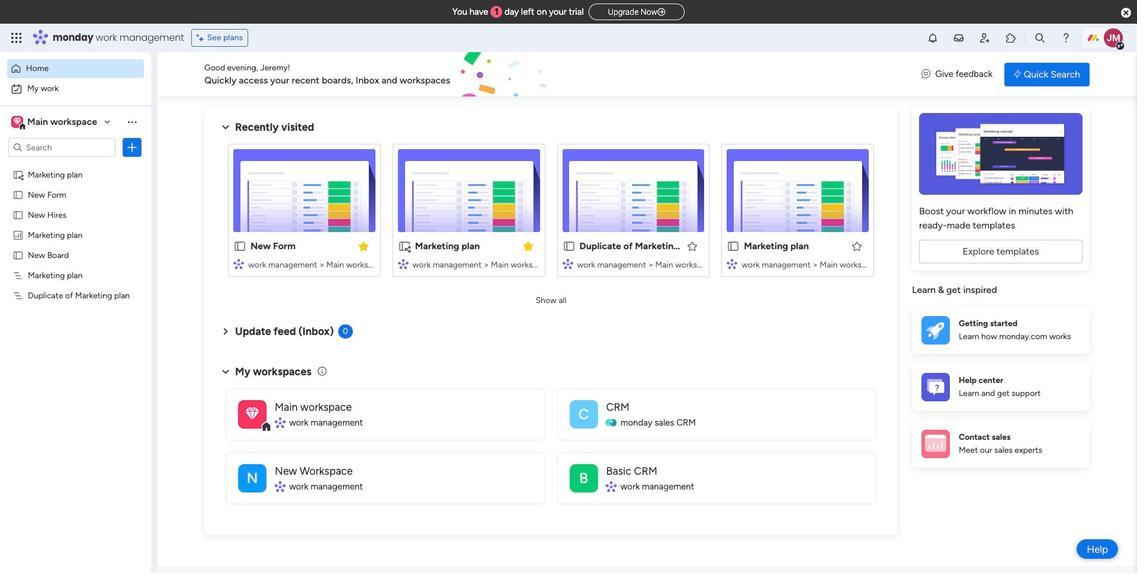Task type: vqa. For each thing, say whether or not it's contained in the screenshot.
Pro tier selected option at the right of page
no



Task type: locate. For each thing, give the bounding box(es) containing it.
update feed image
[[953, 32, 965, 44]]

monday marketplace image
[[1005, 32, 1017, 44]]

remove from favorites image
[[522, 240, 534, 252]]

1 vertical spatial option
[[7, 79, 144, 98]]

public board image
[[12, 189, 24, 200], [12, 209, 24, 220], [562, 240, 575, 253], [727, 240, 740, 253], [12, 249, 24, 261]]

add to favorites image
[[687, 240, 698, 252]]

shareable board image
[[12, 169, 24, 180], [398, 240, 411, 253]]

v2 bolt switch image
[[1014, 68, 1021, 81]]

1 vertical spatial shareable board image
[[398, 240, 411, 253]]

select product image
[[11, 32, 23, 44]]

0 element
[[338, 325, 353, 339]]

workspace image
[[569, 400, 598, 429], [569, 464, 598, 492]]

search everything image
[[1034, 32, 1046, 44]]

list box
[[0, 162, 151, 465]]

v2 user feedback image
[[922, 68, 931, 81]]

2 workspace image from the top
[[569, 464, 598, 492]]

open update feed (inbox) image
[[219, 325, 233, 339]]

Search in workspace field
[[25, 141, 99, 154]]

workspace image
[[11, 115, 23, 129], [13, 115, 21, 129], [238, 400, 267, 429], [245, 404, 259, 425], [238, 464, 267, 492]]

0 horizontal spatial shareable board image
[[12, 169, 24, 180]]

public dashboard image
[[12, 229, 24, 240]]

1 vertical spatial workspace image
[[569, 464, 598, 492]]

help image
[[1060, 32, 1072, 44]]

options image
[[126, 142, 138, 153]]

invite members image
[[979, 32, 991, 44]]

1 horizontal spatial shareable board image
[[398, 240, 411, 253]]

remove from favorites image
[[358, 240, 369, 252]]

2 vertical spatial option
[[0, 164, 151, 166]]

help center element
[[912, 363, 1090, 411]]

workspace selection element
[[11, 115, 99, 130]]

0 vertical spatial shareable board image
[[12, 169, 24, 180]]

jeremy miller image
[[1104, 28, 1123, 47]]

option
[[7, 59, 144, 78], [7, 79, 144, 98], [0, 164, 151, 166]]

0 vertical spatial workspace image
[[569, 400, 598, 429]]



Task type: describe. For each thing, give the bounding box(es) containing it.
public board image
[[233, 240, 246, 253]]

add to favorites image
[[851, 240, 863, 252]]

close recently visited image
[[219, 120, 233, 134]]

notifications image
[[927, 32, 939, 44]]

templates image image
[[923, 113, 1079, 195]]

component image
[[727, 259, 738, 269]]

dapulse close image
[[1121, 7, 1131, 19]]

0 vertical spatial option
[[7, 59, 144, 78]]

quick search results list box
[[219, 134, 884, 291]]

contact sales element
[[912, 420, 1090, 468]]

see plans image
[[196, 31, 207, 44]]

shareable board image inside "quick search results" 'list box'
[[398, 240, 411, 253]]

workspace options image
[[126, 116, 138, 128]]

getting started element
[[912, 307, 1090, 354]]

1 workspace image from the top
[[569, 400, 598, 429]]

close my workspaces image
[[219, 365, 233, 379]]

dapulse rightstroke image
[[658, 8, 665, 17]]



